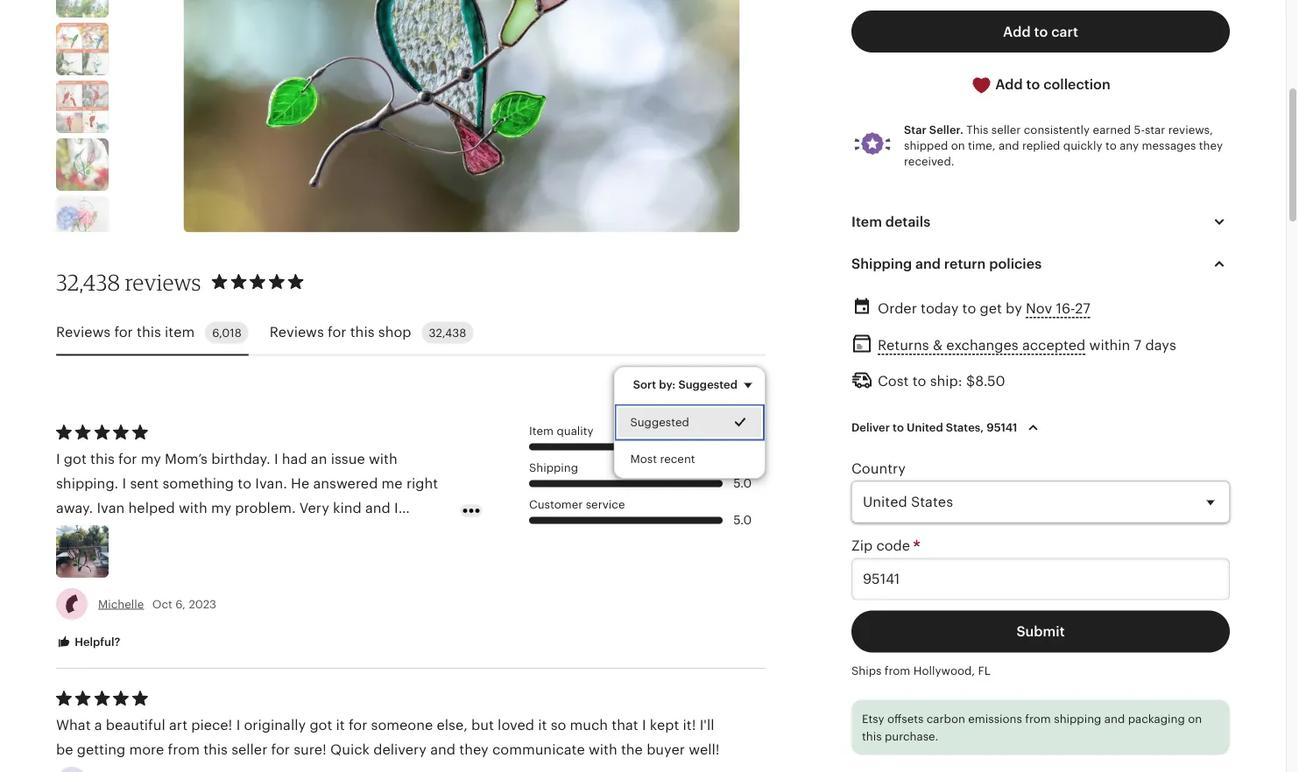 Task type: locate. For each thing, give the bounding box(es) containing it.
got
[[64, 452, 87, 468], [310, 718, 332, 734]]

handmade glass window hanging of hummingbird image
[[56, 139, 109, 192]]

3 5.0 from the top
[[734, 514, 752, 528]]

most recent button
[[615, 442, 765, 479]]

0 horizontal spatial on
[[951, 140, 965, 153]]

reviews
[[125, 269, 201, 296]]

1 vertical spatial they
[[459, 743, 489, 759]]

this left shop
[[350, 325, 375, 341]]

be inside what a beautiful art piece! i originally got it for someone else, but loved it so much that i kept it! i'll be getting more from this seller for sure! quick delivery and they communicate with the buyer well!
[[56, 743, 73, 759]]

from down art
[[168, 743, 200, 759]]

most recent
[[631, 454, 696, 467]]

and left return
[[916, 257, 941, 272]]

to left cart
[[1035, 24, 1048, 40]]

2 vertical spatial with
[[589, 743, 618, 759]]

1 horizontal spatial it
[[538, 718, 547, 734]]

customer service
[[529, 499, 625, 512]]

item for item quality
[[529, 425, 554, 438]]

seller
[[992, 124, 1021, 137], [231, 743, 268, 759]]

5.0 right recent at the right bottom of the page
[[734, 440, 752, 454]]

will
[[131, 550, 154, 566]]

from
[[885, 665, 911, 679], [1026, 714, 1051, 727], [168, 743, 200, 759]]

1 vertical spatial 5.0
[[734, 477, 752, 491]]

from left shipping
[[1026, 714, 1051, 727]]

1 horizontal spatial item
[[852, 215, 882, 230]]

reviews right "6,018"
[[270, 325, 324, 341]]

2 it from the left
[[538, 718, 547, 734]]

be down what
[[56, 743, 73, 759]]

they inside what a beautiful art piece! i originally got it for someone else, but loved it so much that i kept it! i'll be getting more from this seller for sure! quick delivery and they communicate with the buyer well!
[[459, 743, 489, 759]]

0 horizontal spatial my
[[141, 452, 161, 468]]

to left united
[[893, 422, 904, 435]]

0 vertical spatial something
[[163, 476, 234, 492]]

my up the loves
[[211, 501, 231, 517]]

shipping down item details
[[852, 257, 912, 272]]

2023
[[189, 599, 217, 612]]

be
[[158, 550, 175, 566], [56, 743, 73, 759]]

0 horizontal spatial they
[[459, 743, 489, 759]]

be right will
[[158, 550, 175, 566]]

5.0 for quality
[[734, 440, 752, 454]]

michelle link
[[98, 599, 144, 612]]

on inside etsy offsets carbon emissions from shipping and packaging on this purchase.
[[1188, 714, 1202, 727]]

0 vertical spatial got
[[64, 452, 87, 468]]

0 vertical spatial be
[[158, 550, 175, 566]]

and
[[999, 140, 1020, 153], [916, 257, 941, 272], [365, 501, 391, 517], [1105, 714, 1125, 727], [430, 743, 456, 759]]

on inside the this seller consistently earned 5-star reviews, shipped on time, and replied quickly to any messages they received.
[[951, 140, 965, 153]]

i
[[56, 452, 60, 468], [274, 452, 278, 468], [122, 476, 126, 492], [394, 501, 398, 517], [123, 550, 128, 566], [236, 718, 240, 734], [642, 718, 646, 734]]

but
[[472, 718, 494, 734]]

they down reviews,
[[1200, 140, 1223, 153]]

shipping up 'customer'
[[529, 462, 578, 475]]

8.50
[[976, 374, 1006, 390]]

1 vertical spatial suggested
[[631, 417, 690, 430]]

1 vertical spatial got
[[310, 718, 332, 734]]

this left the item
[[137, 325, 161, 341]]

0 vertical spatial item
[[852, 215, 882, 230]]

delivery
[[373, 743, 427, 759]]

on right packaging
[[1188, 714, 1202, 727]]

2 5.0 from the top
[[734, 477, 752, 491]]

0 horizontal spatial seller
[[231, 743, 268, 759]]

item quality
[[529, 425, 594, 438]]

0 vertical spatial suggested
[[679, 379, 738, 392]]

originally
[[244, 718, 306, 734]]

deliver
[[852, 422, 890, 435]]

for up quick
[[349, 718, 368, 734]]

oct
[[152, 599, 172, 612]]

packaging
[[1128, 714, 1185, 727]]

2 vertical spatial from
[[168, 743, 200, 759]]

0 horizontal spatial reviews
[[56, 325, 111, 341]]

1 vertical spatial seller
[[231, 743, 268, 759]]

someone
[[371, 718, 433, 734]]

95141
[[987, 422, 1018, 435]]

item for item details
[[852, 215, 882, 230]]

the collage of cardinals birds made of stained glass image
[[56, 81, 109, 134]]

0 horizontal spatial something
[[163, 476, 234, 492]]

this
[[137, 325, 161, 341], [350, 325, 375, 341], [90, 452, 115, 468], [862, 731, 882, 744], [203, 743, 228, 759]]

a
[[94, 718, 102, 734]]

1 horizontal spatial reviews
[[270, 325, 324, 341]]

it
[[336, 718, 345, 734], [538, 718, 547, 734]]

2 horizontal spatial with
[[589, 743, 618, 759]]

1 horizontal spatial seller
[[992, 124, 1021, 137]]

and inside dropdown button
[[916, 257, 941, 272]]

1 vertical spatial add
[[996, 77, 1023, 92]]

got inside i got this for my mom's birthday. i had an issue with shipping. i sent something to ivan. he answered me right away. ivan helped with my problem. very kind and i appreciate that. mom loves her new hummingbird. it's beautiful. i will be ordering something for myself!
[[64, 452, 87, 468]]

0 vertical spatial 5.0
[[734, 440, 752, 454]]

this inside etsy offsets carbon emissions from shipping and packaging on this purchase.
[[862, 731, 882, 744]]

got inside what a beautiful art piece! i originally got it for someone else, but loved it so much that i kept it! i'll be getting more from this seller for sure! quick delivery and they communicate with the buyer well!
[[310, 718, 332, 734]]

for down 32,438 reviews
[[114, 325, 133, 341]]

and right shipping
[[1105, 714, 1125, 727]]

suggested inside button
[[631, 417, 690, 430]]

32,438 reviews
[[56, 269, 201, 296]]

details
[[886, 215, 931, 230]]

to down the birthday.
[[238, 476, 252, 492]]

within
[[1090, 338, 1131, 354]]

deliver to united states, 95141 button
[[839, 410, 1057, 447]]

and right time,
[[999, 140, 1020, 153]]

1 horizontal spatial shipping
[[852, 257, 912, 272]]

today
[[921, 301, 959, 317]]

with up the mom
[[179, 501, 207, 517]]

0 horizontal spatial it
[[336, 718, 345, 734]]

1 vertical spatial from
[[1026, 714, 1051, 727]]

0 horizontal spatial 32,438
[[56, 269, 120, 296]]

for down originally
[[271, 743, 290, 759]]

2 reviews from the left
[[270, 325, 324, 341]]

1 vertical spatial be
[[56, 743, 73, 759]]

add to cart
[[1004, 24, 1079, 40]]

0 vertical spatial add
[[1004, 24, 1031, 40]]

ships
[[852, 665, 882, 679]]

an
[[311, 452, 327, 468]]

add left cart
[[1004, 24, 1031, 40]]

1 vertical spatial item
[[529, 425, 554, 438]]

0 vertical spatial shipping
[[852, 257, 912, 272]]

1 vertical spatial with
[[179, 501, 207, 517]]

add down add to cart
[[996, 77, 1023, 92]]

consistently
[[1024, 124, 1090, 137]]

add for add to cart
[[1004, 24, 1031, 40]]

1 horizontal spatial from
[[885, 665, 911, 679]]

the green hummingbird with the pink flower made of modern stained glass image
[[56, 197, 109, 249]]

0 vertical spatial they
[[1200, 140, 1223, 153]]

order
[[878, 301, 917, 317]]

to
[[1035, 24, 1048, 40], [1027, 77, 1041, 92], [1106, 140, 1117, 153], [963, 301, 976, 317], [913, 374, 927, 390], [893, 422, 904, 435], [238, 476, 252, 492]]

seller down originally
[[231, 743, 268, 759]]

1 horizontal spatial something
[[240, 550, 311, 566]]

item inside dropdown button
[[852, 215, 882, 230]]

0 vertical spatial seller
[[992, 124, 1021, 137]]

to inside i got this for my mom's birthday. i had an issue with shipping. i sent something to ivan. he answered me right away. ivan helped with my problem. very kind and i appreciate that. mom loves her new hummingbird. it's beautiful. i will be ordering something for myself!
[[238, 476, 252, 492]]

1 horizontal spatial got
[[310, 718, 332, 734]]

0 vertical spatial from
[[885, 665, 911, 679]]

0 vertical spatial with
[[369, 452, 398, 468]]

he
[[291, 476, 310, 492]]

to left get
[[963, 301, 976, 317]]

with inside what a beautiful art piece! i originally got it for someone else, but loved it so much that i kept it! i'll be getting more from this seller for sure! quick delivery and they communicate with the buyer well!
[[589, 743, 618, 759]]

5.0 down most recent button
[[734, 514, 752, 528]]

for down hummingbird. in the left of the page
[[315, 550, 334, 566]]

1 vertical spatial on
[[1188, 714, 1202, 727]]

5.0 for service
[[734, 514, 752, 528]]

item details
[[852, 215, 931, 230]]

with down much
[[589, 743, 618, 759]]

menu
[[614, 367, 766, 480]]

most
[[631, 454, 657, 467]]

32,438 for 32,438
[[429, 327, 466, 340]]

0 horizontal spatial with
[[179, 501, 207, 517]]

add
[[1004, 24, 1031, 40], [996, 77, 1023, 92]]

1 horizontal spatial my
[[211, 501, 231, 517]]

0 vertical spatial on
[[951, 140, 965, 153]]

purchase.
[[885, 731, 939, 744]]

seller inside the this seller consistently earned 5-star reviews, shipped on time, and replied quickly to any messages they received.
[[992, 124, 1021, 137]]

get
[[980, 301, 1002, 317]]

shipping.
[[56, 476, 119, 492]]

1 5.0 from the top
[[734, 440, 752, 454]]

suggested
[[679, 379, 738, 392], [631, 417, 690, 430]]

offsets
[[888, 714, 924, 727]]

item details button
[[836, 201, 1246, 244]]

something down new
[[240, 550, 311, 566]]

item left quality
[[529, 425, 554, 438]]

suggested up most recent
[[631, 417, 690, 430]]

etsy offsets carbon emissions from shipping and packaging on this purchase.
[[862, 714, 1202, 744]]

quickly
[[1064, 140, 1103, 153]]

reviews for reviews for this shop
[[270, 325, 324, 341]]

on down seller.
[[951, 140, 965, 153]]

well!
[[689, 743, 720, 759]]

0 vertical spatial 32,438
[[56, 269, 120, 296]]

that.
[[132, 525, 162, 541]]

it left so
[[538, 718, 547, 734]]

time,
[[968, 140, 996, 153]]

this down "etsy"
[[862, 731, 882, 744]]

suggested inside dropdown button
[[679, 379, 738, 392]]

nov 16-27 button
[[1026, 296, 1091, 322]]

reviews down 32,438 reviews
[[56, 325, 111, 341]]

and down me
[[365, 501, 391, 517]]

32,438 for 32,438 reviews
[[56, 269, 120, 296]]

this down piece! at the bottom
[[203, 743, 228, 759]]

1 horizontal spatial 32,438
[[429, 327, 466, 340]]

her
[[242, 525, 264, 541]]

2 vertical spatial 5.0
[[734, 514, 752, 528]]

country
[[852, 462, 906, 477]]

helpful?
[[72, 636, 120, 649]]

item left details
[[852, 215, 882, 230]]

suggested right by:
[[679, 379, 738, 392]]

this up shipping.
[[90, 452, 115, 468]]

view details of this review photo by michelle image
[[56, 526, 109, 579]]

1 horizontal spatial they
[[1200, 140, 1223, 153]]

with up me
[[369, 452, 398, 468]]

1 vertical spatial 32,438
[[429, 327, 466, 340]]

shipped
[[904, 140, 948, 153]]

shipping inside dropdown button
[[852, 257, 912, 272]]

and down else,
[[430, 743, 456, 759]]

5.0 down 'suggested' button
[[734, 477, 752, 491]]

2 horizontal spatial from
[[1026, 714, 1051, 727]]

seller right this
[[992, 124, 1021, 137]]

got up shipping.
[[64, 452, 87, 468]]

0 horizontal spatial item
[[529, 425, 554, 438]]

1 horizontal spatial be
[[158, 550, 175, 566]]

1 vertical spatial shipping
[[529, 462, 578, 475]]

i down me
[[394, 501, 398, 517]]

and inside etsy offsets carbon emissions from shipping and packaging on this purchase.
[[1105, 714, 1125, 727]]

cost to ship: $ 8.50
[[878, 374, 1006, 390]]

cost
[[878, 374, 909, 390]]

1 horizontal spatial on
[[1188, 714, 1202, 727]]

and inside i got this for my mom's birthday. i had an issue with shipping. i sent something to ivan. he answered me right away. ivan helped with my problem. very kind and i appreciate that. mom loves her new hummingbird. it's beautiful. i will be ordering something for myself!
[[365, 501, 391, 517]]

what
[[56, 718, 91, 734]]

problem.
[[235, 501, 296, 517]]

suggested button
[[615, 405, 765, 442]]

1 reviews from the left
[[56, 325, 111, 341]]

and inside the this seller consistently earned 5-star reviews, shipped on time, and replied quickly to any messages they received.
[[999, 140, 1020, 153]]

from right ships
[[885, 665, 911, 679]]

menu containing suggested
[[614, 367, 766, 480]]

states,
[[946, 422, 984, 435]]

for left shop
[[328, 325, 347, 341]]

received.
[[904, 155, 955, 169]]

0 horizontal spatial got
[[64, 452, 87, 468]]

16-
[[1056, 301, 1076, 317]]

loves
[[204, 525, 238, 541]]

0 horizontal spatial shipping
[[529, 462, 578, 475]]

to down earned
[[1106, 140, 1117, 153]]

it up quick
[[336, 718, 345, 734]]

very
[[300, 501, 329, 517]]

art
[[169, 718, 188, 734]]

something down mom's
[[163, 476, 234, 492]]

the collage of different hummingbirds image
[[56, 23, 109, 76]]

1 horizontal spatial with
[[369, 452, 398, 468]]

tab list
[[56, 312, 766, 356]]

0 horizontal spatial be
[[56, 743, 73, 759]]

returns & exchanges accepted within 7 days
[[878, 338, 1177, 354]]

32,438 right shop
[[429, 327, 466, 340]]

beautiful.
[[56, 550, 120, 566]]

this inside i got this for my mom's birthday. i had an issue with shipping. i sent something to ivan. he answered me right away. ivan helped with my problem. very kind and i appreciate that. mom loves her new hummingbird. it's beautiful. i will be ordering something for myself!
[[90, 452, 115, 468]]

Zip code text field
[[852, 559, 1230, 601]]

$
[[967, 374, 976, 390]]

ivan
[[97, 501, 125, 517]]

32,438 down the green hummingbird with the pink flower made of modern stained glass image
[[56, 269, 120, 296]]

it's
[[398, 525, 417, 541]]

star
[[1145, 124, 1166, 137]]

0 horizontal spatial from
[[168, 743, 200, 759]]

communicate
[[493, 743, 585, 759]]

shipping and return policies
[[852, 257, 1042, 272]]

got up sure!
[[310, 718, 332, 734]]

they down but
[[459, 743, 489, 759]]

my up sent
[[141, 452, 161, 468]]

i'll
[[700, 718, 715, 734]]



Task type: describe. For each thing, give the bounding box(es) containing it.
returns & exchanges accepted button
[[878, 333, 1086, 359]]

i left had
[[274, 452, 278, 468]]

hollywood,
[[914, 665, 975, 679]]

mom
[[166, 525, 200, 541]]

6,018
[[212, 327, 242, 340]]

beautiful
[[106, 718, 165, 734]]

i right piece! at the bottom
[[236, 718, 240, 734]]

collection
[[1044, 77, 1111, 92]]

fl
[[978, 665, 991, 679]]

ship:
[[930, 374, 963, 390]]

ships from hollywood, fl
[[852, 665, 991, 679]]

mom's
[[165, 452, 208, 468]]

on for packaging
[[1188, 714, 1202, 727]]

replied
[[1023, 140, 1061, 153]]

to right "cost"
[[913, 374, 927, 390]]

and inside what a beautiful art piece! i originally got it for someone else, but loved it so much that i kept it! i'll be getting more from this seller for sure! quick delivery and they communicate with the buyer well!
[[430, 743, 456, 759]]

ordering
[[178, 550, 236, 566]]

myself!
[[337, 550, 386, 566]]

kind
[[333, 501, 362, 517]]

i up shipping.
[[56, 452, 60, 468]]

seller.
[[930, 124, 964, 137]]

answered
[[313, 476, 378, 492]]

they inside the this seller consistently earned 5-star reviews, shipped on time, and replied quickly to any messages they received.
[[1200, 140, 1223, 153]]

seller inside what a beautiful art piece! i originally got it for someone else, but loved it so much that i kept it! i'll be getting more from this seller for sure! quick delivery and they communicate with the buyer well!
[[231, 743, 268, 759]]

piece!
[[191, 718, 233, 734]]

27
[[1076, 301, 1091, 317]]

birthday.
[[211, 452, 271, 468]]

sent
[[130, 476, 159, 492]]

service
[[586, 499, 625, 512]]

1 vertical spatial my
[[211, 501, 231, 517]]

5-
[[1135, 124, 1145, 137]]

reviews for reviews for this item
[[56, 325, 111, 341]]

order today to get by nov 16-27
[[878, 301, 1091, 317]]

shipping for shipping
[[529, 462, 578, 475]]

add to cart button
[[852, 11, 1230, 53]]

issue
[[331, 452, 365, 468]]

michelle
[[98, 599, 144, 612]]

zip code
[[852, 539, 914, 555]]

i got this for my mom's birthday. i had an issue with shipping. i sent something to ivan. he answered me right away. ivan helped with my problem. very kind and i appreciate that. mom loves her new hummingbird. it's beautiful. i will be ordering something for myself!
[[56, 452, 438, 566]]

reviews for this item
[[56, 325, 195, 341]]

this for item
[[137, 325, 161, 341]]

getting
[[77, 743, 126, 759]]

7
[[1135, 338, 1142, 354]]

days
[[1146, 338, 1177, 354]]

loved
[[498, 718, 535, 734]]

sort by: suggested button
[[620, 367, 772, 404]]

it!
[[683, 718, 696, 734]]

new
[[268, 525, 296, 541]]

what a beautiful art piece! i originally got it for someone else, but loved it so much that i kept it! i'll be getting more from this seller for sure! quick delivery and they communicate with the buyer well!
[[56, 718, 720, 759]]

i right that
[[642, 718, 646, 734]]

shop
[[378, 325, 411, 341]]

earned
[[1093, 124, 1132, 137]]

else,
[[437, 718, 468, 734]]

more
[[129, 743, 164, 759]]

returns
[[878, 338, 930, 354]]

this for for
[[90, 452, 115, 468]]

hummingbird.
[[300, 525, 395, 541]]

this seller consistently earned 5-star reviews, shipped on time, and replied quickly to any messages they received.
[[904, 124, 1223, 169]]

the
[[621, 743, 643, 759]]

recent
[[660, 454, 696, 467]]

star
[[904, 124, 927, 137]]

the collage of hummingbirds made of stained glass image
[[56, 0, 109, 18]]

on for shipped
[[951, 140, 965, 153]]

messages
[[1142, 140, 1197, 153]]

michelle oct 6, 2023
[[98, 599, 217, 612]]

tab list containing reviews for this item
[[56, 312, 766, 356]]

reviews for this shop
[[270, 325, 411, 341]]

cart
[[1052, 24, 1079, 40]]

customer
[[529, 499, 583, 512]]

right
[[407, 476, 438, 492]]

&
[[933, 338, 943, 354]]

to left collection on the top
[[1027, 77, 1041, 92]]

much
[[570, 718, 608, 734]]

star seller.
[[904, 124, 964, 137]]

i left sent
[[122, 476, 126, 492]]

0 vertical spatial my
[[141, 452, 161, 468]]

from inside what a beautiful art piece! i originally got it for someone else, but loved it so much that i kept it! i'll be getting more from this seller for sure! quick delivery and they communicate with the buyer well!
[[168, 743, 200, 759]]

this for shop
[[350, 325, 375, 341]]

by:
[[659, 379, 676, 392]]

deliver to united states, 95141
[[852, 422, 1018, 435]]

had
[[282, 452, 307, 468]]

to inside dropdown button
[[893, 422, 904, 435]]

be inside i got this for my mom's birthday. i had an issue with shipping. i sent something to ivan. he answered me right away. ivan helped with my problem. very kind and i appreciate that. mom loves her new hummingbird. it's beautiful. i will be ordering something for myself!
[[158, 550, 175, 566]]

that
[[612, 718, 639, 734]]

exchanges
[[947, 338, 1019, 354]]

emissions
[[969, 714, 1023, 727]]

add for add to collection
[[996, 77, 1023, 92]]

this inside what a beautiful art piece! i originally got it for someone else, but loved it so much that i kept it! i'll be getting more from this seller for sure! quick delivery and they communicate with the buyer well!
[[203, 743, 228, 759]]

shipping
[[1054, 714, 1102, 727]]

for up sent
[[118, 452, 137, 468]]

nov
[[1026, 301, 1053, 317]]

united
[[907, 422, 944, 435]]

sort by: suggested
[[633, 379, 738, 392]]

to inside the this seller consistently earned 5-star reviews, shipped on time, and replied quickly to any messages they received.
[[1106, 140, 1117, 153]]

quality
[[557, 425, 594, 438]]

shipping for shipping and return policies
[[852, 257, 912, 272]]

1 vertical spatial something
[[240, 550, 311, 566]]

1 it from the left
[[336, 718, 345, 734]]

shipping and return policies button
[[836, 244, 1246, 286]]

add to collection
[[992, 77, 1111, 92]]

etsy
[[862, 714, 885, 727]]

i left will
[[123, 550, 128, 566]]

from inside etsy offsets carbon emissions from shipping and packaging on this purchase.
[[1026, 714, 1051, 727]]

sure!
[[294, 743, 327, 759]]

carbon
[[927, 714, 966, 727]]

submit button
[[852, 612, 1230, 654]]



Task type: vqa. For each thing, say whether or not it's contained in the screenshot.
Deliver
yes



